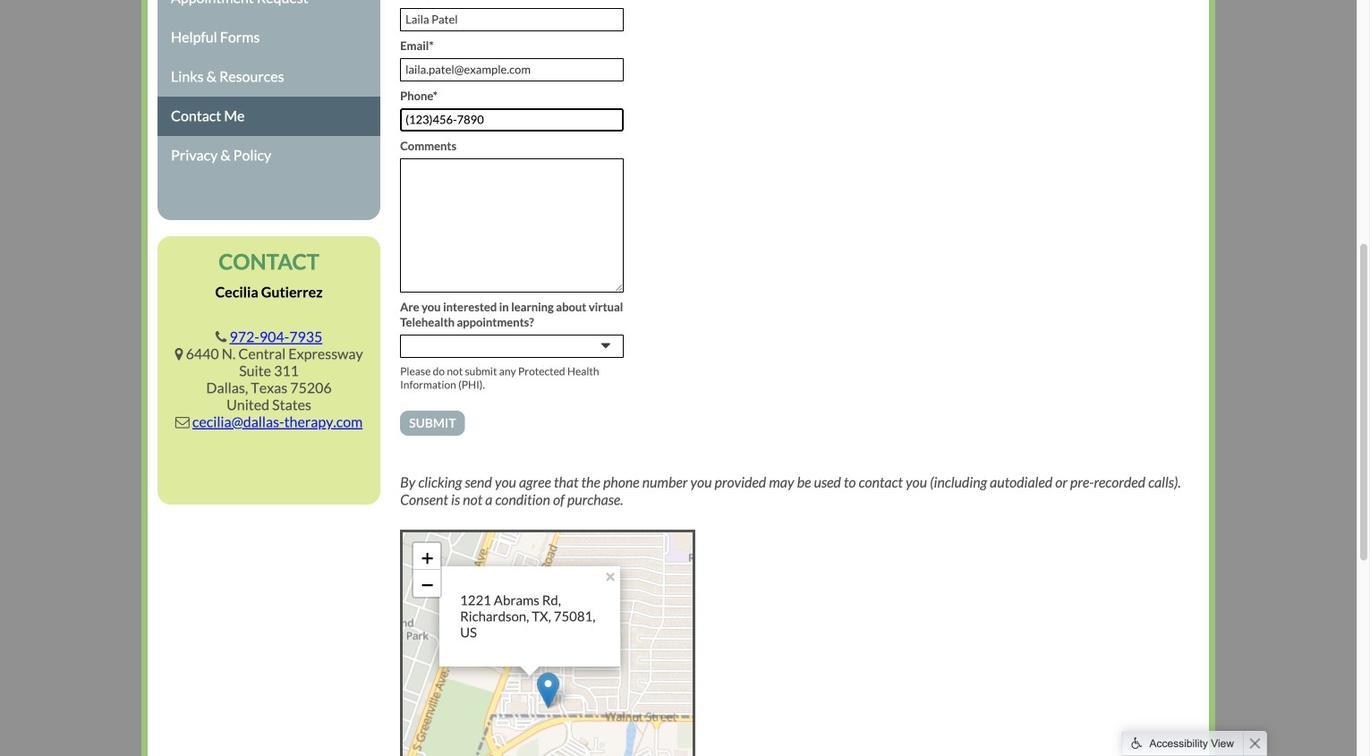 Task type: locate. For each thing, give the bounding box(es) containing it.
None submit
[[400, 411, 465, 436]]

None email field
[[400, 58, 624, 82]]

None telephone field
[[400, 108, 624, 132]]

None text field
[[400, 8, 624, 31], [400, 159, 624, 293], [400, 8, 624, 31], [400, 159, 624, 293]]



Task type: describe. For each thing, give the bounding box(es) containing it.
map marker image
[[537, 672, 560, 709]]

phone image
[[216, 330, 227, 345]]

envelope o image
[[175, 415, 190, 430]]

map marker image
[[175, 347, 183, 362]]



